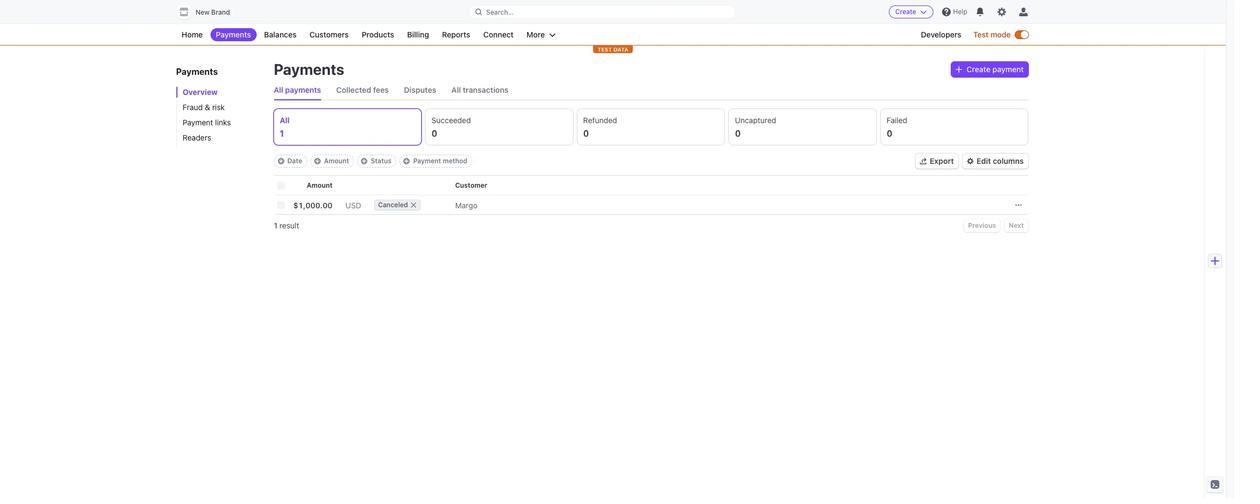 Task type: vqa. For each thing, say whether or not it's contained in the screenshot.
search… at the top
yes



Task type: locate. For each thing, give the bounding box(es) containing it.
create inside popup button
[[967, 65, 991, 74]]

margo link
[[456, 196, 1011, 214]]

create payment
[[967, 65, 1025, 74]]

0 inside uncaptured 0
[[735, 129, 741, 138]]

1 up add date icon
[[280, 129, 284, 138]]

0 horizontal spatial 1
[[274, 221, 278, 230]]

1 vertical spatial create
[[967, 65, 991, 74]]

3 0 from the left
[[735, 129, 741, 138]]

succeeded
[[432, 116, 471, 125]]

0 down refunded at the top
[[584, 129, 589, 138]]

more button
[[522, 28, 562, 41]]

1 0 from the left
[[432, 129, 438, 138]]

next
[[1010, 222, 1025, 230]]

all
[[274, 85, 283, 94], [452, 85, 461, 94], [280, 116, 290, 125]]

balances link
[[259, 28, 302, 41]]

0 vertical spatial amount
[[324, 157, 349, 165]]

developers
[[922, 30, 962, 39]]

all payments
[[274, 85, 321, 94]]

$1,000.00
[[294, 201, 333, 210]]

payments down brand
[[216, 30, 251, 39]]

1 horizontal spatial create
[[967, 65, 991, 74]]

0 vertical spatial 1
[[280, 129, 284, 138]]

all down all payments link
[[280, 116, 290, 125]]

amount
[[324, 157, 349, 165], [307, 181, 333, 190]]

links
[[215, 118, 231, 127]]

Search… search field
[[469, 5, 736, 19]]

1 result
[[274, 221, 299, 230]]

payment method
[[414, 157, 468, 165]]

0 down failed
[[887, 129, 893, 138]]

transactions
[[463, 85, 509, 94]]

payment links link
[[176, 117, 263, 128]]

create
[[896, 8, 917, 16], [967, 65, 991, 74]]

1 vertical spatial amount
[[307, 181, 333, 190]]

2 tab list from the top
[[274, 109, 1029, 145]]

0 inside refunded 0
[[584, 129, 589, 138]]

usd
[[346, 201, 362, 210]]

0 horizontal spatial create
[[896, 8, 917, 16]]

edit columns button
[[963, 154, 1029, 169]]

new brand
[[196, 8, 230, 16]]

2 0 from the left
[[584, 129, 589, 138]]

all left payments
[[274, 85, 283, 94]]

0 vertical spatial payment
[[183, 118, 213, 127]]

payments
[[216, 30, 251, 39], [274, 60, 345, 78], [176, 67, 218, 77]]

1 tab list from the top
[[274, 80, 1029, 100]]

help
[[954, 8, 968, 16]]

payments up overview
[[176, 67, 218, 77]]

disputes link
[[404, 80, 437, 100]]

all for payments
[[274, 85, 283, 94]]

tab list containing all payments
[[274, 80, 1029, 100]]

0 horizontal spatial payment
[[183, 118, 213, 127]]

amount right add amount icon
[[324, 157, 349, 165]]

reports
[[442, 30, 471, 39]]

connect
[[484, 30, 514, 39]]

create up developers link
[[896, 8, 917, 16]]

add amount image
[[314, 158, 321, 165]]

overview
[[183, 87, 218, 97]]

test mode
[[974, 30, 1011, 39]]

0 vertical spatial create
[[896, 8, 917, 16]]

0 inside failed 0
[[887, 129, 893, 138]]

0 vertical spatial tab list
[[274, 80, 1029, 100]]

create right svg image
[[967, 65, 991, 74]]

0 down uncaptured
[[735, 129, 741, 138]]

1 vertical spatial payment
[[414, 157, 441, 165]]

toolbar
[[274, 155, 473, 168]]

payment up the readers
[[183, 118, 213, 127]]

fees
[[373, 85, 389, 94]]

test
[[598, 46, 612, 53]]

test
[[974, 30, 989, 39]]

margo
[[456, 201, 478, 210]]

1 horizontal spatial 1
[[280, 129, 284, 138]]

1 left result
[[274, 221, 278, 230]]

Select Item checkbox
[[277, 202, 285, 209]]

home
[[182, 30, 203, 39]]

connect link
[[478, 28, 519, 41]]

amount inside toolbar
[[324, 157, 349, 165]]

help button
[[939, 3, 972, 21]]

reports link
[[437, 28, 476, 41]]

next button
[[1005, 219, 1029, 232]]

customer
[[456, 181, 488, 190]]

0 inside "succeeded 0"
[[432, 129, 438, 138]]

amount up $1,000.00 link
[[307, 181, 333, 190]]

payments up payments
[[274, 60, 345, 78]]

1 inside all 1
[[280, 129, 284, 138]]

all for transactions
[[452, 85, 461, 94]]

tab list
[[274, 80, 1029, 100], [274, 109, 1029, 145]]

create payment button
[[952, 62, 1029, 77]]

0 for succeeded 0
[[432, 129, 438, 138]]

1 vertical spatial tab list
[[274, 109, 1029, 145]]

0
[[432, 129, 438, 138], [584, 129, 589, 138], [735, 129, 741, 138], [887, 129, 893, 138]]

create inside button
[[896, 8, 917, 16]]

all left "transactions"
[[452, 85, 461, 94]]

1 vertical spatial 1
[[274, 221, 278, 230]]

1
[[280, 129, 284, 138], [274, 221, 278, 230]]

1 horizontal spatial payment
[[414, 157, 441, 165]]

payment inside toolbar
[[414, 157, 441, 165]]

payment right add payment method icon
[[414, 157, 441, 165]]

Select All checkbox
[[277, 182, 285, 190]]

products
[[362, 30, 394, 39]]

collected fees link
[[337, 80, 389, 100]]

fraud
[[183, 103, 203, 112]]

fraud & risk
[[183, 103, 225, 112]]

payment for payment method
[[414, 157, 441, 165]]

collected fees
[[337, 85, 389, 94]]

create for create payment
[[967, 65, 991, 74]]

0 down succeeded
[[432, 129, 438, 138]]

search…
[[487, 8, 514, 16]]

notifications image
[[977, 8, 985, 16]]

payment
[[183, 118, 213, 127], [414, 157, 441, 165]]

previous
[[969, 222, 997, 230]]

canceled
[[378, 201, 408, 209]]

failed
[[887, 116, 908, 125]]

new
[[196, 8, 210, 16]]

4 0 from the left
[[887, 129, 893, 138]]



Task type: describe. For each thing, give the bounding box(es) containing it.
products link
[[357, 28, 400, 41]]

brand
[[211, 8, 230, 16]]

edit
[[977, 156, 992, 166]]

failed 0
[[887, 116, 908, 138]]

create for create
[[896, 8, 917, 16]]

row actions image
[[1016, 202, 1022, 209]]

customers
[[310, 30, 349, 39]]

payment for payment links
[[183, 118, 213, 127]]

overview link
[[176, 87, 263, 98]]

billing link
[[402, 28, 435, 41]]

export button
[[916, 154, 959, 169]]

create button
[[889, 5, 934, 18]]

Search… text field
[[469, 5, 736, 19]]

fraud & risk link
[[176, 102, 263, 113]]

usd link
[[346, 196, 375, 214]]

payments
[[285, 85, 321, 94]]

add status image
[[361, 158, 368, 165]]

add payment method image
[[404, 158, 410, 165]]

method
[[443, 157, 468, 165]]

columns
[[994, 156, 1025, 166]]

all transactions link
[[452, 80, 509, 100]]

payment links
[[183, 118, 231, 127]]

add date image
[[278, 158, 284, 165]]

0 for refunded 0
[[584, 129, 589, 138]]

data
[[614, 46, 629, 53]]

0 for uncaptured 0
[[735, 129, 741, 138]]

readers
[[183, 133, 211, 142]]

all payments link
[[274, 80, 321, 100]]

more
[[527, 30, 545, 39]]

uncaptured
[[735, 116, 777, 125]]

date
[[288, 157, 303, 165]]

svg image
[[956, 66, 963, 73]]

customers link
[[304, 28, 354, 41]]

developers link
[[916, 28, 968, 41]]

home link
[[176, 28, 208, 41]]

uncaptured 0
[[735, 116, 777, 138]]

tab list containing 1
[[274, 109, 1029, 145]]

0 for failed 0
[[887, 129, 893, 138]]

readers link
[[176, 133, 263, 143]]

canceled link
[[375, 196, 456, 215]]

status
[[371, 157, 392, 165]]

new brand button
[[176, 4, 241, 20]]

mode
[[991, 30, 1011, 39]]

refunded
[[584, 116, 618, 125]]

refunded 0
[[584, 116, 618, 138]]

all 1
[[280, 116, 290, 138]]

disputes
[[404, 85, 437, 94]]

export
[[930, 156, 955, 166]]

toolbar containing date
[[274, 155, 473, 168]]

risk
[[212, 103, 225, 112]]

all transactions
[[452, 85, 509, 94]]

previous button
[[965, 219, 1001, 232]]

balances
[[264, 30, 297, 39]]

$1,000.00 link
[[294, 196, 346, 214]]

test data
[[598, 46, 629, 53]]

billing
[[407, 30, 429, 39]]

all for 1
[[280, 116, 290, 125]]

edit columns
[[977, 156, 1025, 166]]

collected
[[337, 85, 371, 94]]

&
[[205, 103, 210, 112]]

succeeded 0
[[432, 116, 471, 138]]

payments link
[[210, 28, 257, 41]]

result
[[280, 221, 299, 230]]

payment
[[993, 65, 1025, 74]]



